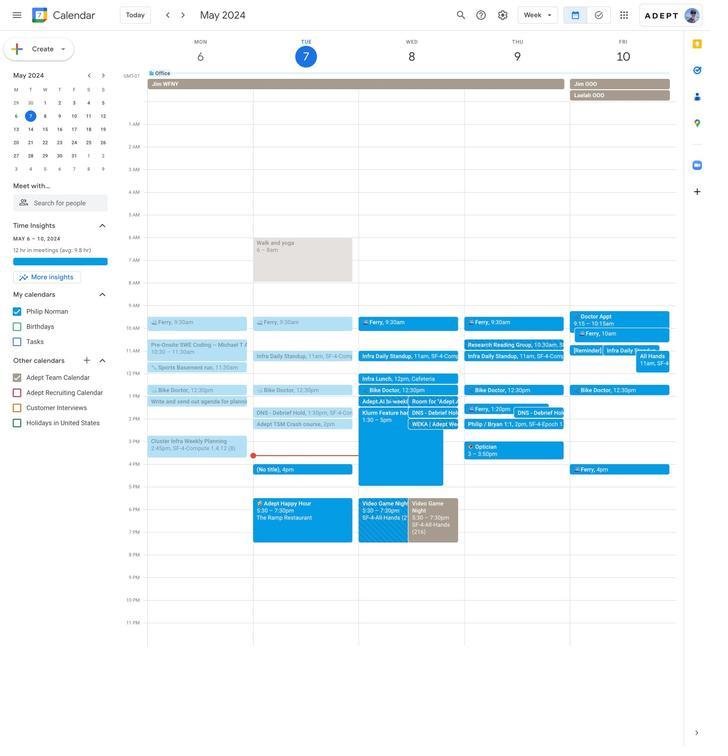 Task type: describe. For each thing, give the bounding box(es) containing it.
17 element
[[69, 124, 80, 135]]

thursday, may 9 element
[[465, 31, 571, 70]]

friday, may 10 element
[[571, 31, 676, 70]]

13 element
[[11, 124, 22, 135]]

22 element
[[40, 137, 51, 148]]

april 29 element
[[11, 97, 22, 109]]

25 element
[[83, 137, 94, 148]]

june 9 element
[[98, 163, 109, 175]]

5 element
[[98, 97, 109, 109]]

7, today element
[[25, 111, 36, 122]]

june 5 element
[[40, 163, 51, 175]]

12 element
[[98, 111, 109, 122]]

cell inside may 2024 grid
[[23, 110, 38, 123]]

may 2024 grid
[[9, 83, 111, 176]]

1 element
[[40, 97, 51, 109]]

june 2 element
[[98, 150, 109, 162]]

15 element
[[40, 124, 51, 135]]

june 8 element
[[83, 163, 94, 175]]

18 element
[[83, 124, 94, 135]]

june 1 element
[[83, 150, 94, 162]]



Task type: vqa. For each thing, say whether or not it's contained in the screenshot.
"23" element
yes



Task type: locate. For each thing, give the bounding box(es) containing it.
heading
[[51, 10, 95, 21]]

9 element
[[54, 111, 65, 122]]

16 element
[[54, 124, 65, 135]]

4 element
[[83, 97, 94, 109]]

june 7 element
[[69, 163, 80, 175]]

14 element
[[25, 124, 36, 135]]

20 element
[[11, 137, 22, 148]]

31 element
[[69, 150, 80, 162]]

heading inside calendar element
[[51, 10, 95, 21]]

monday, may 6 element
[[148, 31, 253, 70]]

Search for people to meet text field
[[19, 195, 102, 212]]

other calendars list
[[2, 370, 117, 431]]

add other calendars image
[[82, 356, 92, 365]]

cell
[[253, 79, 359, 102], [359, 79, 465, 102], [465, 79, 570, 102], [570, 79, 676, 102], [147, 102, 351, 646], [250, 102, 392, 646], [359, 102, 594, 646], [464, 102, 651, 646], [570, 102, 710, 646], [23, 110, 38, 123]]

grid
[[121, 31, 710, 746]]

6 element
[[11, 111, 22, 122]]

row group
[[9, 96, 111, 176]]

april 30 element
[[25, 97, 36, 109]]

23 element
[[54, 137, 65, 148]]

30 element
[[54, 150, 65, 162]]

row
[[144, 62, 684, 85], [144, 79, 684, 102], [9, 83, 111, 96], [9, 96, 111, 110], [144, 102, 710, 646], [9, 110, 111, 123], [9, 123, 111, 136], [9, 136, 111, 149], [9, 149, 111, 162], [9, 162, 111, 176]]

calendar element
[[30, 6, 95, 26]]

june 3 element
[[11, 163, 22, 175]]

tuesday, may 7, today element
[[253, 31, 359, 70]]

None search field
[[0, 178, 117, 212]]

28 element
[[25, 150, 36, 162]]

11 element
[[83, 111, 94, 122]]

19 element
[[98, 124, 109, 135]]

8 element
[[40, 111, 51, 122]]

wednesday, may 8 element
[[359, 31, 465, 70]]

21 element
[[25, 137, 36, 148]]

june 4 element
[[25, 163, 36, 175]]

settings menu image
[[497, 9, 509, 21]]

june 6 element
[[54, 163, 65, 175]]

26 element
[[98, 137, 109, 148]]

2 element
[[54, 97, 65, 109]]

10 element
[[69, 111, 80, 122]]

3 element
[[69, 97, 80, 109]]

24 element
[[69, 137, 80, 148]]

29 element
[[40, 150, 51, 162]]

27 element
[[11, 150, 22, 162]]

my calendars list
[[2, 304, 117, 349]]

main drawer image
[[11, 9, 23, 21]]

tab list
[[684, 31, 710, 720]]



